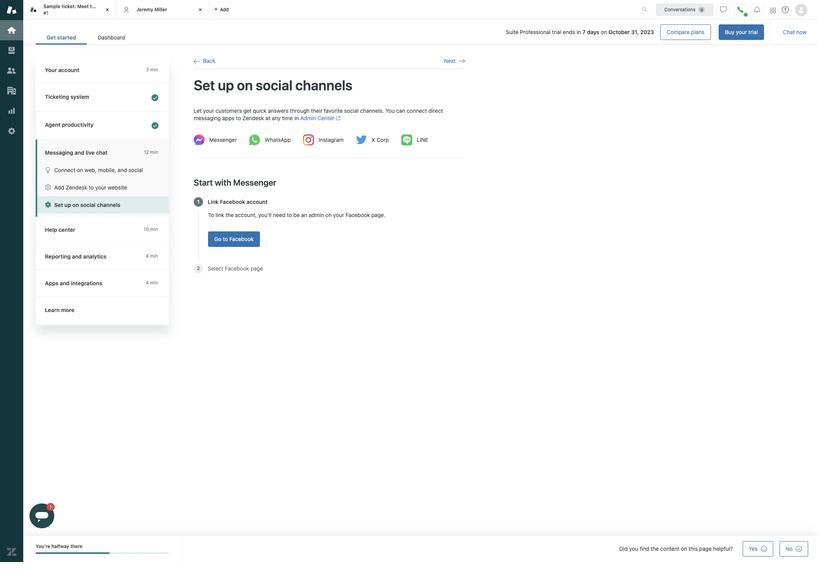 Task type: locate. For each thing, give the bounding box(es) containing it.
0 horizontal spatial the
[[90, 4, 98, 9]]

1 4 from the top
[[146, 253, 149, 259]]

1 vertical spatial account
[[247, 198, 268, 205]]

customers image
[[7, 66, 17, 76]]

and left live at left
[[75, 149, 84, 156]]

ticketing system button
[[36, 84, 168, 111]]

zendesk inside button
[[66, 184, 87, 191]]

to inside let your customers get quick answers through their favorite social channels. you can connect direct messaging apps to zendesk at any time in
[[236, 115, 241, 121]]

trial left ends on the right
[[553, 29, 562, 35]]

in left 7
[[577, 29, 582, 35]]

on inside start with messenger region
[[326, 212, 332, 218]]

31,
[[632, 29, 640, 35]]

0 vertical spatial set up on social channels
[[194, 77, 353, 94]]

2 4 min from the top
[[146, 280, 158, 286]]

messaging
[[194, 115, 221, 121]]

on down 'add zendesk to your website' at the left top of the page
[[72, 202, 79, 208]]

0 horizontal spatial trial
[[553, 29, 562, 35]]

set up on social channels inside content-title region
[[194, 77, 353, 94]]

there
[[70, 544, 83, 550]]

account up you'll
[[247, 198, 268, 205]]

zendesk image
[[7, 547, 17, 557]]

their
[[311, 107, 323, 114]]

0 horizontal spatial account
[[58, 67, 79, 73]]

0 vertical spatial zendesk
[[243, 115, 264, 121]]

trial
[[553, 29, 562, 35], [749, 29, 759, 35]]

suite professional trial ends in 7 days on october 31, 2023
[[506, 29, 655, 35]]

ticket:
[[62, 4, 76, 9]]

on inside the set up on social channels button
[[72, 202, 79, 208]]

compare
[[667, 29, 690, 35]]

on right admin
[[326, 212, 332, 218]]

set up on social channels button
[[37, 196, 169, 214]]

channels.
[[360, 107, 384, 114]]

facebook up link
[[220, 198, 245, 205]]

to
[[208, 212, 214, 218]]

0 horizontal spatial channels
[[97, 202, 120, 208]]

0 vertical spatial in
[[577, 29, 582, 35]]

0 vertical spatial account
[[58, 67, 79, 73]]

1 vertical spatial page
[[700, 546, 712, 552]]

connect
[[54, 167, 75, 173]]

and inside button
[[118, 167, 127, 173]]

1 vertical spatial the
[[226, 212, 234, 218]]

0 horizontal spatial set up on social channels
[[54, 202, 120, 208]]

agent productivity
[[45, 121, 94, 128]]

min inside "your account" heading
[[150, 67, 158, 73]]

10 min
[[144, 227, 158, 232]]

october
[[609, 29, 630, 35]]

the inside "sample ticket: meet the ticket #1"
[[90, 4, 98, 9]]

get started image
[[7, 25, 17, 35]]

reporting image
[[7, 106, 17, 116]]

set
[[194, 77, 215, 94], [54, 202, 63, 208]]

need
[[273, 212, 286, 218]]

your account heading
[[36, 57, 169, 84]]

tab
[[23, 0, 116, 19]]

1 horizontal spatial zendesk
[[243, 115, 264, 121]]

1 vertical spatial channels
[[97, 202, 120, 208]]

social down 'add zendesk to your website' at the left top of the page
[[80, 202, 96, 208]]

account inside heading
[[58, 67, 79, 73]]

2023
[[641, 29, 655, 35]]

your left website
[[95, 184, 106, 191]]

trial down notifications image
[[749, 29, 759, 35]]

1 vertical spatial set up on social channels
[[54, 202, 120, 208]]

the right find
[[651, 546, 660, 552]]

your inside let your customers get quick answers through their favorite social channels. you can connect direct messaging apps to zendesk at any time in
[[203, 107, 214, 114]]

facebook inside button
[[230, 236, 254, 242]]

no button
[[780, 541, 809, 557]]

October 31, 2023 text field
[[609, 29, 655, 35]]

set inside content-title region
[[194, 77, 215, 94]]

you'll
[[259, 212, 272, 218]]

account,
[[235, 212, 257, 218]]

x
[[372, 136, 376, 143]]

1 horizontal spatial in
[[577, 29, 582, 35]]

up inside content-title region
[[218, 77, 234, 94]]

the right link
[[226, 212, 234, 218]]

and right mobile,
[[118, 167, 127, 173]]

0 horizontal spatial set
[[54, 202, 63, 208]]

0 vertical spatial channels
[[296, 77, 353, 94]]

help center
[[45, 227, 75, 233]]

back
[[203, 57, 216, 64]]

close image
[[197, 6, 204, 14]]

system
[[71, 93, 89, 100]]

add zendesk to your website
[[54, 184, 127, 191]]

zendesk
[[243, 115, 264, 121], [66, 184, 87, 191]]

no
[[786, 546, 794, 552]]

your right buy
[[737, 29, 748, 35]]

channels up their
[[296, 77, 353, 94]]

1 trial from the left
[[553, 29, 562, 35]]

connect
[[407, 107, 427, 114]]

0 horizontal spatial zendesk
[[66, 184, 87, 191]]

2 horizontal spatial the
[[651, 546, 660, 552]]

4 min for integrations
[[146, 280, 158, 286]]

0 vertical spatial up
[[218, 77, 234, 94]]

to left be
[[287, 212, 292, 218]]

channels down add zendesk to your website button
[[97, 202, 120, 208]]

trial inside "button"
[[749, 29, 759, 35]]

12 min
[[144, 149, 158, 155]]

page right this
[[700, 546, 712, 552]]

let your customers get quick answers through their favorite social channels. you can connect direct messaging apps to zendesk at any time in
[[194, 107, 443, 121]]

and right apps
[[60, 280, 70, 287]]

account right your
[[58, 67, 79, 73]]

instagram
[[319, 136, 344, 143]]

1 horizontal spatial account
[[247, 198, 268, 205]]

sample ticket: meet the ticket #1
[[43, 4, 112, 16]]

0 vertical spatial page
[[251, 265, 263, 272]]

social right favorite
[[344, 107, 359, 114]]

section
[[142, 24, 765, 40]]

answers
[[268, 107, 289, 114]]

to
[[236, 115, 241, 121], [89, 184, 94, 191], [287, 212, 292, 218], [223, 236, 228, 242]]

0 vertical spatial 4 min
[[146, 253, 158, 259]]

content
[[661, 546, 680, 552]]

1 vertical spatial 4 min
[[146, 280, 158, 286]]

4 min from the top
[[150, 253, 158, 259]]

2 vertical spatial the
[[651, 546, 660, 552]]

mobile,
[[98, 167, 116, 173]]

the inside start with messenger region
[[226, 212, 234, 218]]

days
[[588, 29, 600, 35]]

1 horizontal spatial up
[[218, 77, 234, 94]]

3 min from the top
[[150, 227, 158, 232]]

chat
[[96, 149, 108, 156]]

account inside start with messenger region
[[247, 198, 268, 205]]

x corp
[[372, 136, 389, 143]]

1 vertical spatial set
[[54, 202, 63, 208]]

page down go to facebook button
[[251, 265, 263, 272]]

0 vertical spatial 4
[[146, 253, 149, 259]]

social inside button
[[129, 167, 143, 173]]

social right mobile,
[[129, 167, 143, 173]]

on left web,
[[77, 167, 83, 173]]

link
[[216, 212, 224, 218]]

2 4 from the top
[[146, 280, 149, 286]]

your up messaging
[[203, 107, 214, 114]]

1 vertical spatial up
[[64, 202, 71, 208]]

on up get on the left top
[[237, 77, 253, 94]]

set up on social channels down 'add zendesk to your website' at the left top of the page
[[54, 202, 120, 208]]

1 horizontal spatial trial
[[749, 29, 759, 35]]

to right apps
[[236, 115, 241, 121]]

content-title region
[[194, 77, 465, 94]]

messenger down apps
[[209, 136, 237, 143]]

min for messaging and live chat
[[150, 149, 158, 155]]

your account
[[45, 67, 79, 73]]

1 horizontal spatial channels
[[296, 77, 353, 94]]

go
[[214, 236, 222, 242]]

1
[[197, 199, 200, 205]]

be
[[294, 212, 300, 218]]

set down the back button
[[194, 77, 215, 94]]

main element
[[0, 0, 23, 562]]

1 horizontal spatial set
[[194, 77, 215, 94]]

can
[[397, 107, 406, 114]]

footer
[[23, 536, 820, 562]]

the
[[90, 4, 98, 9], [226, 212, 234, 218], [651, 546, 660, 552]]

admin
[[309, 212, 324, 218]]

1 4 min from the top
[[146, 253, 158, 259]]

2 trial from the left
[[749, 29, 759, 35]]

messenger up link facebook account at left
[[233, 178, 277, 188]]

1 vertical spatial in
[[295, 115, 299, 121]]

0 horizontal spatial up
[[64, 202, 71, 208]]

dashboard
[[98, 34, 125, 41]]

zendesk support image
[[7, 5, 17, 15]]

compare plans button
[[661, 24, 712, 40]]

1 min from the top
[[150, 67, 158, 73]]

social
[[256, 77, 293, 94], [344, 107, 359, 114], [129, 167, 143, 173], [80, 202, 96, 208]]

your inside "button"
[[737, 29, 748, 35]]

set up on social channels
[[194, 77, 353, 94], [54, 202, 120, 208]]

and
[[75, 149, 84, 156], [118, 167, 127, 173], [72, 253, 82, 260], [60, 280, 70, 287]]

1 vertical spatial zendesk
[[66, 184, 87, 191]]

select facebook page
[[208, 265, 263, 272]]

10
[[144, 227, 149, 232]]

connect on web, mobile, and social
[[54, 167, 143, 173]]

your inside button
[[95, 184, 106, 191]]

time
[[282, 115, 293, 121]]

at
[[266, 115, 271, 121]]

the right meet
[[90, 4, 98, 9]]

on
[[601, 29, 608, 35], [237, 77, 253, 94], [77, 167, 83, 173], [72, 202, 79, 208], [326, 212, 332, 218], [682, 546, 688, 552]]

in down through
[[295, 115, 299, 121]]

1 horizontal spatial set up on social channels
[[194, 77, 353, 94]]

set down add
[[54, 202, 63, 208]]

tabs tab list
[[23, 0, 635, 19]]

0 horizontal spatial page
[[251, 265, 263, 272]]

tab list
[[36, 30, 136, 45]]

plans
[[692, 29, 705, 35]]

0 vertical spatial the
[[90, 4, 98, 9]]

channels inside content-title region
[[296, 77, 353, 94]]

1 vertical spatial 4
[[146, 280, 149, 286]]

5 min from the top
[[150, 280, 158, 286]]

channels inside button
[[97, 202, 120, 208]]

0 vertical spatial set
[[194, 77, 215, 94]]

zendesk down get on the left top
[[243, 115, 264, 121]]

zendesk right add
[[66, 184, 87, 191]]

set up on social channels up answers
[[194, 77, 353, 94]]

and left analytics
[[72, 253, 82, 260]]

social up answers
[[256, 77, 293, 94]]

buy
[[726, 29, 735, 35]]

up up center
[[64, 202, 71, 208]]

up up customers
[[218, 77, 234, 94]]

conversations button
[[657, 3, 714, 16]]

set inside button
[[54, 202, 63, 208]]

7
[[583, 29, 586, 35]]

tab containing sample ticket: meet the ticket
[[23, 0, 116, 19]]

quick
[[253, 107, 267, 114]]

min for your account
[[150, 67, 158, 73]]

learn more
[[45, 307, 74, 313]]

up inside the set up on social channels button
[[64, 202, 71, 208]]

facebook right 'go'
[[230, 236, 254, 242]]

1 horizontal spatial the
[[226, 212, 234, 218]]

on right days
[[601, 29, 608, 35]]

1 vertical spatial messenger
[[233, 178, 277, 188]]

0 horizontal spatial in
[[295, 115, 299, 121]]

min for help center
[[150, 227, 158, 232]]

3 min
[[146, 67, 158, 73]]

did
[[620, 546, 628, 552]]

0 vertical spatial messenger
[[209, 136, 237, 143]]

2 min from the top
[[150, 149, 158, 155]]

get
[[244, 107, 252, 114]]

chat now button
[[778, 24, 814, 40]]

progress bar image
[[36, 553, 110, 554]]



Task type: describe. For each thing, give the bounding box(es) containing it.
and for analytics
[[72, 253, 82, 260]]

back button
[[194, 57, 216, 65]]

zendesk inside let your customers get quick answers through their favorite social channels. you can connect direct messaging apps to zendesk at any time in
[[243, 115, 264, 121]]

productivity
[[62, 121, 94, 128]]

yes
[[750, 546, 758, 552]]

yes button
[[743, 541, 774, 557]]

reporting and analytics
[[45, 253, 107, 260]]

apps
[[45, 280, 58, 287]]

page.
[[372, 212, 386, 218]]

social inside content-title region
[[256, 77, 293, 94]]

social inside let your customers get quick answers through their favorite social channels. you can connect direct messaging apps to zendesk at any time in
[[344, 107, 359, 114]]

direct
[[429, 107, 443, 114]]

zendesk products image
[[771, 8, 776, 13]]

your
[[45, 67, 57, 73]]

3
[[146, 67, 149, 73]]

messaging
[[45, 149, 73, 156]]

instagram image
[[303, 134, 314, 145]]

set up on social channels inside button
[[54, 202, 120, 208]]

next button
[[444, 57, 465, 65]]

progress-bar progress bar
[[36, 553, 169, 554]]

get started
[[47, 34, 76, 41]]

facebook right select
[[225, 265, 249, 272]]

trial for professional
[[553, 29, 562, 35]]

apps
[[222, 115, 235, 121]]

an
[[301, 212, 308, 218]]

meet
[[77, 4, 89, 9]]

and for integrations
[[60, 280, 70, 287]]

4 min for analytics
[[146, 253, 158, 259]]

with
[[215, 178, 232, 188]]

jeremy miller tab
[[116, 0, 209, 19]]

button displays agent's chat status as invisible. image
[[721, 6, 727, 13]]

find
[[640, 546, 650, 552]]

you
[[386, 107, 395, 114]]

go to facebook
[[214, 236, 254, 242]]

suite
[[506, 29, 519, 35]]

admin
[[301, 115, 316, 121]]

buy your trial button
[[720, 24, 765, 40]]

you
[[630, 546, 639, 552]]

add
[[54, 184, 64, 191]]

any
[[272, 115, 281, 121]]

started
[[57, 34, 76, 41]]

jeremy miller
[[137, 7, 167, 12]]

on left this
[[682, 546, 688, 552]]

more
[[61, 307, 74, 313]]

apps and integrations
[[45, 280, 102, 287]]

did you find the content on this page helpful?
[[620, 546, 734, 552]]

trial for your
[[749, 29, 759, 35]]

social inside button
[[80, 202, 96, 208]]

agent productivity button
[[36, 112, 168, 139]]

sample
[[43, 4, 60, 9]]

live
[[86, 149, 95, 156]]

reporting
[[45, 253, 71, 260]]

customers
[[216, 107, 242, 114]]

close image
[[104, 6, 111, 14]]

facebook left page.
[[346, 212, 370, 218]]

now
[[797, 29, 808, 35]]

footer containing did you find the content on this page helpful?
[[23, 536, 820, 562]]

integrations
[[71, 280, 102, 287]]

to right 'go'
[[223, 236, 228, 242]]

compare plans
[[667, 29, 705, 35]]

get help image
[[783, 6, 790, 13]]

views image
[[7, 45, 17, 55]]

page inside start with messenger region
[[251, 265, 263, 272]]

4 for apps and integrations
[[146, 280, 149, 286]]

professional
[[521, 29, 551, 35]]

your right admin
[[333, 212, 345, 218]]

section containing suite professional trial ends in
[[142, 24, 765, 40]]

notifications image
[[755, 6, 761, 13]]

go to facebook button
[[208, 231, 260, 247]]

min for reporting and analytics
[[150, 253, 158, 259]]

corp
[[377, 136, 389, 143]]

center
[[58, 227, 75, 233]]

on inside content-title region
[[237, 77, 253, 94]]

jeremy
[[137, 7, 153, 12]]

you're halfway there
[[36, 544, 83, 550]]

admin center
[[301, 115, 335, 121]]

tab list containing get started
[[36, 30, 136, 45]]

center
[[318, 115, 335, 121]]

and for live
[[75, 149, 84, 156]]

1 horizontal spatial page
[[700, 546, 712, 552]]

chat
[[784, 29, 796, 35]]

learn
[[45, 307, 60, 313]]

whatsapp
[[265, 136, 291, 143]]

add
[[220, 6, 229, 12]]

messaging and live chat
[[45, 149, 108, 156]]

the for did you find the content on this page helpful?
[[651, 546, 660, 552]]

(opens in a new tab) image
[[335, 116, 341, 121]]

min for apps and integrations
[[150, 280, 158, 286]]

buy your trial
[[726, 29, 759, 35]]

link
[[208, 198, 219, 205]]

organizations image
[[7, 86, 17, 96]]

through
[[290, 107, 310, 114]]

admin center link
[[301, 115, 341, 121]]

dashboard tab
[[87, 30, 136, 45]]

link facebook account
[[208, 198, 268, 205]]

chat now
[[784, 29, 808, 35]]

start with messenger region
[[194, 107, 465, 297]]

admin image
[[7, 126, 17, 136]]

ticketing
[[45, 93, 69, 100]]

add button
[[209, 0, 234, 19]]

4 for reporting and analytics
[[146, 253, 149, 259]]

agent
[[45, 121, 60, 128]]

#1
[[43, 10, 49, 16]]

on inside connect on web, mobile, and social button
[[77, 167, 83, 173]]

analytics
[[83, 253, 107, 260]]

favorite
[[324, 107, 343, 114]]

in inside let your customers get quick answers through their favorite social channels. you can connect direct messaging apps to zendesk at any time in
[[295, 115, 299, 121]]

to down web,
[[89, 184, 94, 191]]

start with messenger
[[194, 178, 277, 188]]

line
[[417, 136, 429, 143]]

the for sample ticket: meet the ticket #1
[[90, 4, 98, 9]]

start
[[194, 178, 213, 188]]

connect on web, mobile, and social button
[[37, 161, 169, 179]]



Task type: vqa. For each thing, say whether or not it's contained in the screenshot.
Segments
no



